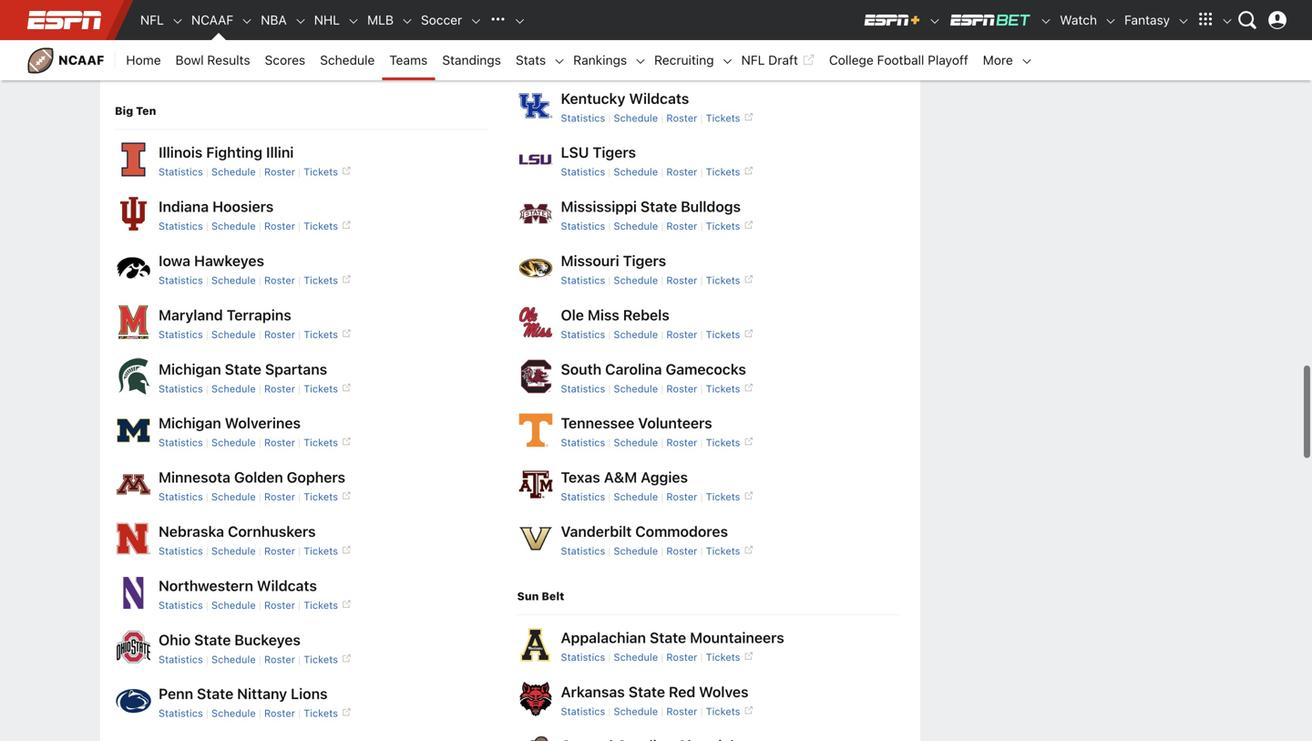 Task type: describe. For each thing, give the bounding box(es) containing it.
iowa
[[159, 252, 191, 269]]

statistics link for arkansas state red wolves
[[561, 705, 605, 717]]

lions
[[291, 685, 328, 702]]

maryland
[[159, 306, 223, 323]]

schedule for appalachian state mountaineers
[[614, 651, 658, 663]]

gophers
[[287, 469, 345, 486]]

statistics for illinois fighting illini
[[159, 166, 203, 178]]

schedule link for iowa hawkeyes
[[211, 274, 256, 286]]

ole miss rebels link
[[561, 306, 670, 323]]

hawkeyes
[[194, 252, 264, 269]]

michigan wolverines image
[[115, 412, 151, 448]]

schedule for illinois fighting illini
[[211, 166, 256, 178]]

gamecocks
[[666, 360, 746, 378]]

schedule for ole miss rebels
[[614, 329, 658, 340]]

statistics for kentucky wildcats
[[561, 112, 605, 124]]

vanderbilt commodores image
[[517, 520, 554, 556]]

nfl link
[[133, 0, 171, 40]]

statistics for georgia bulldogs
[[561, 58, 605, 70]]

indiana hoosiers
[[159, 198, 274, 215]]

statistics for michigan wolverines
[[159, 437, 203, 449]]

roster link for ohio state buckeyes
[[264, 653, 295, 665]]

tennessee volunteers link
[[561, 414, 712, 432]]

0 horizontal spatial bulldogs
[[619, 35, 679, 53]]

texas a&m aggies
[[561, 469, 688, 486]]

statistics schedule roster for georgia bulldogs
[[561, 58, 698, 70]]

1 horizontal spatial ncaaf link
[[184, 0, 241, 40]]

statistics up the west
[[159, 6, 203, 18]]

northwestern wildcats image
[[115, 574, 151, 611]]

iowa hawkeyes image
[[115, 249, 151, 286]]

iowa hawkeyes
[[159, 252, 264, 269]]

west virginia mountaineers list
[[115, 0, 488, 74]]

statistics schedule roster for appalachian state mountaineers
[[561, 651, 698, 663]]

statistics link for ohio state buckeyes
[[159, 653, 203, 665]]

schedule for lsu tigers
[[614, 166, 658, 178]]

roster for illinois fighting illini
[[264, 166, 295, 178]]

roster for south carolina gamecocks
[[667, 383, 698, 394]]

statistics schedule roster for indiana hoosiers
[[159, 220, 295, 232]]

ncaaf inside global navigation element
[[191, 12, 233, 27]]

roster link for michigan state spartans
[[264, 383, 295, 394]]

roster for kentucky wildcats
[[667, 112, 698, 124]]

ole miss rebels image
[[517, 303, 554, 340]]

teams link
[[382, 40, 435, 80]]

kentucky wildcats
[[561, 90, 689, 107]]

statistics schedule roster for texas a&m aggies
[[561, 491, 698, 503]]

missouri tigers image
[[517, 249, 554, 286]]

nfl image
[[171, 15, 184, 27]]

coastal carolina chanticleers image
[[517, 734, 554, 741]]

statistics schedule roster tickets
[[159, 6, 338, 18]]

tennessee volunteers image
[[517, 412, 554, 448]]

tickets for nebraska cornhuskers
[[304, 545, 338, 557]]

statistics for northwestern wildcats
[[159, 599, 203, 611]]

roster for michigan state spartans
[[264, 383, 295, 394]]

fighting
[[206, 144, 263, 161]]

schedule for west virginia mountaineers
[[211, 60, 256, 72]]

tickets link for iowa hawkeyes
[[304, 274, 351, 286]]

soccer image
[[470, 15, 482, 27]]

statistics link for kentucky wildcats
[[561, 112, 605, 124]]

schedule link for ole miss rebels
[[614, 329, 658, 340]]

statistics link for mississippi state bulldogs
[[561, 220, 605, 232]]

kentucky wildcats link
[[561, 90, 689, 107]]

tickets for penn state nittany lions
[[304, 707, 338, 719]]

schedule link for illinois fighting illini
[[211, 166, 256, 178]]

nebraska
[[159, 523, 224, 540]]

statistics schedule roster for illinois fighting illini
[[159, 166, 295, 178]]

schedule for ohio state buckeyes
[[211, 653, 256, 665]]

fantasy image
[[1178, 15, 1190, 27]]

golden
[[234, 469, 283, 486]]

missouri tigers
[[561, 252, 666, 269]]

standings
[[442, 52, 501, 67]]

tickets for minnesota golden gophers
[[304, 491, 338, 503]]

west
[[159, 38, 193, 55]]

roster for tennessee volunteers
[[667, 437, 698, 449]]

indiana hoosiers link
[[159, 198, 274, 215]]

nba link
[[254, 0, 294, 40]]

maryland terrapins link
[[159, 306, 291, 323]]

roster link for georgia bulldogs
[[667, 58, 698, 70]]

statistics link for missouri tigers
[[561, 274, 605, 286]]

nhl
[[314, 12, 340, 27]]

schedule for south carolina gamecocks
[[614, 383, 658, 394]]

roster link for ole miss rebels
[[667, 329, 698, 340]]

tickets link for michigan state spartans
[[304, 383, 351, 394]]

schedule link for west virginia mountaineers
[[211, 60, 256, 72]]

south carolina gamecocks link
[[561, 360, 746, 378]]

roster for maryland terrapins
[[264, 329, 295, 340]]

roster link for kentucky wildcats
[[667, 112, 698, 124]]

west virginia mountaineers link
[[159, 38, 347, 55]]

tickets for lsu tigers
[[706, 166, 741, 178]]

indiana hoosiers image
[[115, 195, 151, 232]]

more link
[[976, 40, 1021, 80]]

appalachian state mountaineers image
[[517, 626, 554, 663]]

playoff
[[928, 52, 969, 67]]

michigan for michigan wolverines
[[159, 414, 221, 432]]

roster link for iowa hawkeyes
[[264, 274, 295, 286]]

espn plus image
[[929, 15, 942, 27]]

statistics link for south carolina gamecocks
[[561, 383, 605, 394]]

recruiting link
[[647, 40, 721, 80]]

stats link
[[509, 40, 553, 80]]

statistics schedule roster for missouri tigers
[[561, 274, 698, 286]]

virginia
[[197, 38, 249, 55]]

schedule for penn state nittany lions
[[211, 707, 256, 719]]

list for big ten
[[115, 141, 488, 741]]

tickets for arkansas state red wolves
[[706, 705, 741, 717]]

schedule down nhl image
[[320, 52, 375, 67]]

northwestern wildcats
[[159, 577, 317, 594]]

schedule link down nhl image
[[313, 40, 382, 80]]

roster for appalachian state mountaineers
[[667, 651, 698, 663]]

more image
[[1021, 55, 1033, 68]]

minnesota
[[159, 469, 231, 486]]

texas a&m aggies link
[[561, 469, 688, 486]]

nebraska cornhuskers
[[159, 523, 316, 540]]

roster link for nebraska cornhuskers
[[264, 545, 295, 557]]

statistics schedule roster for kentucky wildcats
[[561, 112, 698, 124]]

tickets for michigan wolverines
[[304, 437, 338, 449]]

statistics link for texas a&m aggies
[[561, 491, 605, 503]]

statistics for arkansas state red wolves
[[561, 705, 605, 717]]

schedule for indiana hoosiers
[[211, 220, 256, 232]]

tickets for indiana hoosiers
[[304, 220, 338, 232]]

indiana
[[159, 198, 209, 215]]

vanderbilt
[[561, 523, 632, 540]]

roster for ole miss rebels
[[667, 329, 698, 340]]

state for spartans
[[225, 360, 261, 378]]

nfl draft link
[[734, 40, 822, 80]]

maryland terrapins image
[[115, 303, 151, 340]]

schedule for northwestern wildcats
[[211, 599, 256, 611]]

tickets for ohio state buckeyes
[[304, 653, 338, 665]]

west virginia mountaineers
[[159, 38, 347, 55]]

statistics for appalachian state mountaineers
[[561, 651, 605, 663]]

nba
[[261, 12, 287, 27]]

lsu tigers image
[[517, 141, 554, 177]]

kentucky
[[561, 90, 626, 107]]

schedule link for kentucky wildcats
[[614, 112, 658, 124]]

buckeyes
[[235, 631, 301, 648]]

statistics schedule roster for arkansas state red wolves
[[561, 705, 698, 717]]

standings link
[[435, 40, 509, 80]]

northwestern wildcats link
[[159, 577, 317, 594]]

statistics schedule roster for penn state nittany lions
[[159, 707, 295, 719]]

recruiting
[[655, 52, 714, 67]]

big
[[115, 105, 133, 117]]

nhl image
[[347, 15, 360, 27]]

home
[[126, 52, 161, 67]]

schedule link for ohio state buckeyes
[[211, 653, 256, 665]]

statistics for iowa hawkeyes
[[159, 274, 203, 286]]

roster link for appalachian state mountaineers
[[667, 651, 698, 663]]

tickets link for penn state nittany lions
[[304, 707, 351, 719]]

appalachian state mountaineers link
[[561, 629, 785, 646]]

watch image
[[1105, 15, 1118, 27]]

miss
[[588, 306, 620, 323]]

statistics for lsu tigers
[[561, 166, 605, 178]]

statistics link for penn state nittany lions
[[159, 707, 203, 719]]

arkansas
[[561, 683, 625, 700]]

roster link for tennessee volunteers
[[667, 437, 698, 449]]

aggies
[[641, 469, 688, 486]]

missouri
[[561, 252, 619, 269]]

south carolina gamecocks image
[[517, 358, 554, 394]]

rankings link
[[566, 40, 634, 80]]

georgia bulldogs
[[561, 35, 679, 53]]

espn bet image
[[949, 13, 1033, 27]]

illinois
[[159, 144, 203, 161]]

mississippi state bulldogs
[[561, 198, 741, 215]]

more espn image
[[1192, 6, 1220, 34]]

statistics schedule roster for nebraska cornhuskers
[[159, 545, 295, 557]]

illinois fighting illini image
[[115, 141, 151, 177]]

statistics schedule roster for minnesota golden gophers
[[159, 491, 295, 503]]

ohio state buckeyes
[[159, 631, 301, 648]]

schedule for texas a&m aggies
[[614, 491, 658, 503]]

college football playoff
[[829, 52, 969, 67]]

tickets for ole miss rebels
[[706, 329, 741, 340]]

soccer link
[[414, 0, 470, 40]]

vanderbilt commodores
[[561, 523, 728, 540]]

state for buckeyes
[[194, 631, 231, 648]]

mississippi state bulldogs image
[[517, 195, 554, 232]]

scores
[[265, 52, 305, 67]]

football
[[877, 52, 925, 67]]

arkansas state red wolves image
[[517, 680, 554, 717]]

statistics link for west virginia mountaineers
[[159, 60, 203, 72]]

texas a&m aggies image
[[517, 466, 554, 502]]

big ten
[[115, 105, 156, 117]]

tickets link for northwestern wildcats
[[304, 599, 351, 611]]

spartans
[[265, 360, 327, 378]]

bowl results link
[[168, 40, 258, 80]]

michigan state spartans link
[[159, 360, 327, 378]]

wildcats for kentucky wildcats
[[629, 90, 689, 107]]

iowa hawkeyes link
[[159, 252, 264, 269]]

roster link for penn state nittany lions
[[264, 707, 295, 719]]

state for red
[[629, 683, 665, 700]]

wildcats for northwestern wildcats
[[257, 577, 317, 594]]

schedule link up virginia
[[211, 6, 256, 18]]

minnesota golden gophers
[[159, 469, 345, 486]]

kentucky wildcats image
[[517, 87, 554, 123]]



Task type: vqa. For each thing, say whether or not it's contained in the screenshot.
Statistics Schedule Roster related to Missouri Tigers
yes



Task type: locate. For each thing, give the bounding box(es) containing it.
schedule down the hawkeyes
[[211, 274, 256, 286]]

tigers
[[593, 144, 636, 161], [623, 252, 666, 269]]

roster for arkansas state red wolves
[[667, 705, 698, 717]]

schedule down maryland terrapins
[[211, 329, 256, 340]]

global navigation element
[[18, 0, 1294, 40]]

ohio
[[159, 631, 191, 648]]

1 horizontal spatial ncaaf
[[191, 12, 233, 27]]

statistics schedule roster down michigan state spartans "link"
[[159, 383, 295, 394]]

0 horizontal spatial mountaineers
[[253, 38, 347, 55]]

statistics down "northwestern"
[[159, 599, 203, 611]]

tennessee volunteers
[[561, 414, 712, 432]]

schedule down texas a&m aggies at the bottom of page
[[614, 491, 658, 503]]

statistics down "nebraska" on the bottom left of the page
[[159, 545, 203, 557]]

statistics down arkansas
[[561, 705, 605, 717]]

mountaineers
[[253, 38, 347, 55], [690, 629, 785, 646]]

nfl inside global navigation element
[[140, 12, 164, 27]]

tickets link for kentucky wildcats
[[706, 112, 753, 124]]

statistics schedule roster down penn state nittany lions
[[159, 707, 295, 719]]

1 vertical spatial mountaineers
[[690, 629, 785, 646]]

nhl link
[[307, 0, 347, 40]]

state right ohio
[[194, 631, 231, 648]]

tickets link for michigan wolverines
[[304, 437, 351, 449]]

statistics down the west
[[159, 60, 203, 72]]

statistics schedule roster down 'lsu tigers' at the left
[[561, 166, 698, 178]]

statistics schedule roster down arkansas state red wolves link
[[561, 705, 698, 717]]

schedule down the northwestern wildcats on the bottom of the page
[[211, 599, 256, 611]]

schedule down michigan wolverines at the bottom of page
[[211, 437, 256, 449]]

tennessee
[[561, 414, 635, 432]]

illinois fighting illini
[[159, 144, 294, 161]]

ncaaf image
[[241, 15, 254, 27]]

volunteers
[[638, 414, 712, 432]]

penn state nittany lions
[[159, 685, 328, 702]]

schedule down fighting
[[211, 166, 256, 178]]

statistics for south carolina gamecocks
[[561, 383, 605, 394]]

statistics down lsu
[[561, 166, 605, 178]]

statistics link down south
[[561, 383, 605, 394]]

1 vertical spatial nfl
[[742, 52, 765, 67]]

michigan down maryland
[[159, 360, 221, 378]]

more espn image
[[1221, 15, 1234, 27]]

tickets for vanderbilt commodores
[[706, 545, 741, 557]]

statistics link for indiana hoosiers
[[159, 220, 203, 232]]

watch link
[[1053, 0, 1105, 40]]

schedule link for nebraska cornhuskers
[[211, 545, 256, 557]]

tickets link for appalachian state mountaineers
[[706, 651, 753, 663]]

schedule link down michigan wolverines at the bottom of page
[[211, 437, 256, 449]]

statistics for mississippi state bulldogs
[[561, 220, 605, 232]]

schedule for maryland terrapins
[[211, 329, 256, 340]]

terrapins
[[227, 306, 291, 323]]

schedule down ohio state buckeyes link
[[211, 653, 256, 665]]

appalachian state mountaineers
[[561, 629, 785, 646]]

schedule down hoosiers
[[211, 220, 256, 232]]

scores link
[[258, 40, 313, 80]]

statistics link down ohio
[[159, 653, 203, 665]]

roster for iowa hawkeyes
[[264, 274, 295, 286]]

roster link for arkansas state red wolves
[[667, 705, 698, 717]]

statistics for tennessee volunteers
[[561, 437, 605, 449]]

college
[[829, 52, 874, 67]]

list for sun belt
[[517, 626, 901, 741]]

statistics schedule roster for ohio state buckeyes
[[159, 653, 295, 665]]

penn
[[159, 685, 193, 702]]

tickets for northwestern wildcats
[[304, 599, 338, 611]]

statistics schedule roster down indiana hoosiers link
[[159, 220, 295, 232]]

state left spartans
[[225, 360, 261, 378]]

ucf knights image
[[115, 0, 151, 17]]

espn+ image
[[863, 13, 922, 27]]

georgia bulldogs image
[[517, 33, 554, 69]]

fantasy
[[1125, 12, 1170, 27]]

ole miss rebels
[[561, 306, 670, 323]]

tickets link for illinois fighting illini
[[304, 166, 351, 178]]

northwestern
[[159, 577, 253, 594]]

mountaineers inside west virginia mountaineers list
[[253, 38, 347, 55]]

ncaaf link up bowl results
[[184, 0, 241, 40]]

schedule down appalachian
[[614, 651, 658, 663]]

statistics down ohio
[[159, 653, 203, 665]]

statistics schedule roster for northwestern wildcats
[[159, 599, 295, 611]]

statistics schedule roster down vanderbilt commodores
[[561, 545, 698, 557]]

profile management image
[[1269, 11, 1287, 29]]

ohio state buckeyes link
[[159, 631, 301, 648]]

ohio state buckeyes image
[[115, 628, 151, 665]]

statistics link for nebraska cornhuskers
[[159, 545, 203, 557]]

external link image
[[802, 49, 815, 71]]

schedule link down georgia bulldogs
[[614, 58, 658, 70]]

schedule for nebraska cornhuskers
[[211, 545, 256, 557]]

statistics link for georgia bulldogs
[[561, 58, 605, 70]]

0 vertical spatial mountaineers
[[253, 38, 347, 55]]

schedule link for missouri tigers
[[614, 274, 658, 286]]

schedule link for minnesota golden gophers
[[211, 491, 256, 503]]

lsu tigers link
[[561, 144, 636, 161]]

south carolina gamecocks
[[561, 360, 746, 378]]

statistics down minnesota
[[159, 491, 203, 503]]

statistics link for illinois fighting illini
[[159, 166, 203, 178]]

statistics schedule roster for west virginia mountaineers
[[159, 60, 295, 72]]

georgia
[[561, 35, 615, 53]]

schedule link down fighting
[[211, 166, 256, 178]]

wolves
[[699, 683, 749, 700]]

schedule link down carolina
[[614, 383, 658, 394]]

schedule for iowa hawkeyes
[[211, 274, 256, 286]]

statistics schedule roster down missouri tigers
[[561, 274, 698, 286]]

schedule link down missouri tigers
[[614, 274, 658, 286]]

michigan wolverines
[[159, 414, 301, 432]]

statistics link down "northwestern"
[[159, 599, 203, 611]]

statistics schedule roster down nebraska cornhuskers
[[159, 545, 295, 557]]

0 horizontal spatial ncaaf
[[58, 52, 104, 67]]

minnesota golden gophers link
[[159, 469, 345, 486]]

statistics link for tennessee volunteers
[[561, 437, 605, 449]]

statistics link for northwestern wildcats
[[159, 599, 203, 611]]

statistics link down iowa
[[159, 274, 203, 286]]

statistics link
[[159, 6, 203, 18], [561, 58, 605, 70], [159, 60, 203, 72], [561, 112, 605, 124], [159, 166, 203, 178], [561, 166, 605, 178], [159, 220, 203, 232], [561, 220, 605, 232], [159, 274, 203, 286], [561, 274, 605, 286], [159, 329, 203, 340], [561, 329, 605, 340], [159, 383, 203, 394], [561, 383, 605, 394], [159, 437, 203, 449], [561, 437, 605, 449], [159, 491, 203, 503], [561, 491, 605, 503], [159, 545, 203, 557], [561, 545, 605, 557], [159, 599, 203, 611], [561, 651, 605, 663], [159, 653, 203, 665], [561, 705, 605, 717], [159, 707, 203, 719]]

0 vertical spatial bulldogs
[[619, 35, 679, 53]]

statistics for maryland terrapins
[[159, 329, 203, 340]]

arkansas state red wolves link
[[561, 683, 749, 700]]

nittany
[[237, 685, 287, 702]]

sun
[[517, 590, 539, 602]]

rankings image
[[634, 55, 647, 68]]

statistics schedule roster down the mississippi state bulldogs link in the top of the page
[[561, 220, 698, 232]]

statistics link up the west
[[159, 6, 203, 18]]

roster link for west virginia mountaineers
[[264, 60, 295, 72]]

schedule link down the northwestern wildcats on the bottom of the page
[[211, 599, 256, 611]]

statistics schedule roster for tennessee volunteers
[[561, 437, 698, 449]]

penn state nittany lions image
[[115, 682, 151, 719]]

0 horizontal spatial nfl
[[140, 12, 164, 27]]

statistics schedule roster for lsu tigers
[[561, 166, 698, 178]]

tickets for mississippi state bulldogs
[[706, 220, 741, 232]]

missouri tigers link
[[561, 252, 666, 269]]

statistics link for michigan state spartans
[[159, 383, 203, 394]]

schedule link for texas a&m aggies
[[614, 491, 658, 503]]

schedule down the mississippi state bulldogs link in the top of the page
[[614, 220, 658, 232]]

roster link for mississippi state bulldogs
[[667, 220, 698, 232]]

schedule down georgia bulldogs
[[614, 58, 658, 70]]

statistics link down lsu
[[561, 166, 605, 178]]

roster link for minnesota golden gophers
[[264, 491, 295, 503]]

mountaineers inside list
[[690, 629, 785, 646]]

belt
[[542, 590, 565, 602]]

statistics for ole miss rebels
[[561, 329, 605, 340]]

statistics up minnesota
[[159, 437, 203, 449]]

stats
[[516, 52, 546, 67]]

south
[[561, 360, 602, 378]]

roster link for missouri tigers
[[667, 274, 698, 286]]

appalachian
[[561, 629, 646, 646]]

schedule link down ohio state buckeyes link
[[211, 653, 256, 665]]

schedule link down michigan state spartans "link"
[[211, 383, 256, 394]]

state right mississippi
[[641, 198, 677, 215]]

state left red
[[629, 683, 665, 700]]

more sports image
[[513, 15, 526, 27]]

1 vertical spatial tigers
[[623, 252, 666, 269]]

illini
[[266, 144, 294, 161]]

mississippi
[[561, 198, 637, 215]]

statistics link down "nebraska" on the bottom left of the page
[[159, 545, 203, 557]]

statistics schedule roster down appalachian
[[561, 651, 698, 663]]

schedule down virginia
[[211, 60, 256, 72]]

michigan wolverines link
[[159, 414, 301, 432]]

statistics down appalachian
[[561, 651, 605, 663]]

statistics schedule roster down georgia bulldogs
[[561, 58, 698, 70]]

nfl
[[140, 12, 164, 27], [742, 52, 765, 67]]

1 michigan from the top
[[159, 360, 221, 378]]

nfl right recruiting icon
[[742, 52, 765, 67]]

list containing georgia bulldogs
[[517, 0, 901, 560]]

statistics link down minnesota
[[159, 491, 203, 503]]

nba image
[[294, 15, 307, 27]]

schedule for michigan state spartans
[[211, 383, 256, 394]]

espn bet image
[[1040, 15, 1053, 27]]

2 michigan from the top
[[159, 414, 221, 432]]

soccer
[[421, 12, 462, 27]]

statistics schedule roster down the hawkeyes
[[159, 274, 295, 286]]

ole
[[561, 306, 584, 323]]

statistics schedule roster down "kentucky wildcats" link
[[561, 112, 698, 124]]

red
[[669, 683, 696, 700]]

carolina
[[605, 360, 662, 378]]

tickets for appalachian state mountaineers
[[706, 651, 741, 663]]

tickets for kentucky wildcats
[[706, 112, 741, 124]]

schedule link for appalachian state mountaineers
[[614, 651, 658, 663]]

mlb image
[[401, 15, 414, 27]]

arkansas state red wolves
[[561, 683, 749, 700]]

michigan up minnesota
[[159, 414, 221, 432]]

nebraska cornhuskers image
[[115, 520, 151, 556]]

statistics link down tennessee
[[561, 437, 605, 449]]

west virginia mountaineers image
[[115, 35, 151, 71]]

roster link for vanderbilt commodores
[[667, 545, 698, 557]]

state for bulldogs
[[641, 198, 677, 215]]

schedule up mississippi state bulldogs
[[614, 166, 658, 178]]

statistics link down maryland
[[159, 329, 203, 340]]

list containing appalachian state mountaineers
[[517, 626, 901, 741]]

michigan state spartans image
[[115, 358, 151, 394]]

tickets for maryland terrapins
[[304, 329, 338, 340]]

schedule link down maryland terrapins
[[211, 329, 256, 340]]

schedule link for georgia bulldogs
[[614, 58, 658, 70]]

schedule down carolina
[[614, 383, 658, 394]]

0 horizontal spatial wildcats
[[257, 577, 317, 594]]

0 vertical spatial ncaaf
[[191, 12, 233, 27]]

statistics link down 'missouri'
[[561, 274, 605, 286]]

statistics down georgia
[[561, 58, 605, 70]]

list containing illinois fighting illini
[[115, 141, 488, 741]]

tickets link for ole miss rebels
[[706, 329, 753, 340]]

vanderbilt commodores link
[[561, 523, 728, 540]]

wolverines
[[225, 414, 301, 432]]

statistics schedule roster for ole miss rebels
[[561, 329, 698, 340]]

statistics for texas a&m aggies
[[561, 491, 605, 503]]

schedule link down rebels
[[614, 329, 658, 340]]

statistics schedule roster down ole miss rebels link
[[561, 329, 698, 340]]

statistics down mississippi
[[561, 220, 605, 232]]

schedule link down hoosiers
[[211, 220, 256, 232]]

statistics schedule roster for mississippi state bulldogs
[[561, 220, 698, 232]]

schedule for michigan wolverines
[[211, 437, 256, 449]]

1 vertical spatial wildcats
[[257, 577, 317, 594]]

statistics link down appalachian
[[561, 651, 605, 663]]

tickets link for mississippi state bulldogs
[[706, 220, 753, 232]]

state up arkansas state red wolves
[[650, 629, 686, 646]]

schedule for tennessee volunteers
[[614, 437, 658, 449]]

statistics for ohio state buckeyes
[[159, 653, 203, 665]]

statistics for michigan state spartans
[[159, 383, 203, 394]]

statistics link for ole miss rebels
[[561, 329, 605, 340]]

tickets for south carolina gamecocks
[[706, 383, 741, 394]]

tickets link for west virginia mountaineers
[[304, 60, 351, 72]]

schedule link for penn state nittany lions
[[211, 707, 256, 719]]

college football playoff link
[[822, 40, 976, 80]]

roster link for lsu tigers
[[667, 166, 698, 178]]

roster for ohio state buckeyes
[[264, 653, 295, 665]]

statistics down indiana
[[159, 220, 203, 232]]

georgia bulldogs link
[[561, 35, 679, 53]]

1 horizontal spatial nfl
[[742, 52, 765, 67]]

wildcats
[[629, 90, 689, 107], [257, 577, 317, 594]]

statistics for penn state nittany lions
[[159, 707, 203, 719]]

1 vertical spatial michigan
[[159, 414, 221, 432]]

statistics schedule roster inside west virginia mountaineers list
[[159, 60, 295, 72]]

roster for minnesota golden gophers
[[264, 491, 295, 503]]

statistics for missouri tigers
[[561, 274, 605, 286]]

statistics schedule roster for south carolina gamecocks
[[561, 383, 698, 394]]

schedule for georgia bulldogs
[[614, 58, 658, 70]]

espn more sports home page image
[[484, 6, 512, 34]]

mountaineers up wolves
[[690, 629, 785, 646]]

more
[[983, 52, 1013, 67]]

tickets link for nebraska cornhuskers
[[304, 545, 351, 557]]

wildcats down rankings image
[[629, 90, 689, 107]]

penn state nittany lions link
[[159, 685, 328, 702]]

1 horizontal spatial wildcats
[[629, 90, 689, 107]]

schedule link for vanderbilt commodores
[[614, 545, 658, 557]]

schedule down minnesota golden gophers
[[211, 491, 256, 503]]

schedule link for arkansas state red wolves
[[614, 705, 658, 717]]

roster for michigan wolverines
[[264, 437, 295, 449]]

bowl results
[[176, 52, 250, 67]]

schedule link down appalachian
[[614, 651, 658, 663]]

ten
[[136, 105, 156, 117]]

schedule down vanderbilt commodores
[[614, 545, 658, 557]]

schedule link down minnesota golden gophers
[[211, 491, 256, 503]]

minnesota golden gophers image
[[115, 466, 151, 502]]

schedule link down texas a&m aggies at the bottom of page
[[614, 491, 658, 503]]

recruiting image
[[721, 55, 734, 68]]

0 vertical spatial wildcats
[[629, 90, 689, 107]]

draft
[[769, 52, 798, 67]]

ncaaf left west virginia mountaineers image
[[58, 52, 104, 67]]

teams
[[389, 52, 428, 67]]

0 vertical spatial tigers
[[593, 144, 636, 161]]

1 horizontal spatial mountaineers
[[690, 629, 785, 646]]

statistics link down mississippi
[[561, 220, 605, 232]]

schedule down penn state nittany lions
[[211, 707, 256, 719]]

roster for northwestern wildcats
[[264, 599, 295, 611]]

state right 'penn'
[[197, 685, 234, 702]]

schedule for missouri tigers
[[614, 274, 658, 286]]

statistics link up minnesota
[[159, 437, 203, 449]]

mlb
[[367, 12, 394, 27]]

tickets link for texas a&m aggies
[[706, 491, 753, 503]]

statistics link for michigan wolverines
[[159, 437, 203, 449]]

schedule link for maryland terrapins
[[211, 329, 256, 340]]

statistics down kentucky on the left
[[561, 112, 605, 124]]

schedule up virginia
[[211, 6, 256, 18]]

statistics link right michigan state spartans image
[[159, 383, 203, 394]]

1 vertical spatial bulldogs
[[681, 198, 741, 215]]

0 vertical spatial michigan
[[159, 360, 221, 378]]

results
[[207, 52, 250, 67]]

0 horizontal spatial ncaaf link
[[18, 40, 115, 80]]

state
[[641, 198, 677, 215], [225, 360, 261, 378], [650, 629, 686, 646], [194, 631, 231, 648], [629, 683, 665, 700], [197, 685, 234, 702]]

lsu
[[561, 144, 589, 161]]

sun belt
[[517, 590, 565, 602]]

state for mountaineers
[[650, 629, 686, 646]]

ncaaf link up 'big'
[[18, 40, 115, 80]]

cornhuskers
[[228, 523, 316, 540]]

statistics link for appalachian state mountaineers
[[561, 651, 605, 663]]

schedule link down penn state nittany lions
[[211, 707, 256, 719]]

1 vertical spatial ncaaf
[[58, 52, 104, 67]]

0 vertical spatial nfl
[[140, 12, 164, 27]]

schedule link up mississippi state bulldogs
[[614, 166, 658, 178]]

hoosiers
[[212, 198, 274, 215]]

bowl
[[176, 52, 204, 67]]

schedule down nebraska cornhuskers
[[211, 545, 256, 557]]

nebraska cornhuskers link
[[159, 523, 316, 540]]

list
[[517, 0, 901, 560], [115, 141, 488, 741], [517, 626, 901, 741]]

roster link
[[264, 6, 295, 18], [667, 58, 698, 70], [264, 60, 295, 72], [667, 112, 698, 124], [264, 166, 295, 178], [667, 166, 698, 178], [264, 220, 295, 232], [667, 220, 698, 232], [264, 274, 295, 286], [667, 274, 698, 286], [264, 329, 295, 340], [667, 329, 698, 340], [264, 383, 295, 394], [667, 383, 698, 394], [264, 437, 295, 449], [667, 437, 698, 449], [264, 491, 295, 503], [667, 491, 698, 503], [264, 545, 295, 557], [667, 545, 698, 557], [264, 599, 295, 611], [667, 651, 698, 663], [264, 653, 295, 665], [667, 705, 698, 717], [264, 707, 295, 719]]

stats image
[[553, 55, 566, 68]]

statistics link down ole
[[561, 329, 605, 340]]

statistics down maryland
[[159, 329, 203, 340]]

schedule link down tennessee volunteers link
[[614, 437, 658, 449]]

1 horizontal spatial bulldogs
[[681, 198, 741, 215]]

statistics schedule roster down tennessee volunteers link
[[561, 437, 698, 449]]

watch
[[1060, 12, 1097, 27]]

fantasy link
[[1118, 0, 1178, 40]]

wildcats down cornhuskers
[[257, 577, 317, 594]]

maryland terrapins
[[159, 306, 291, 323]]

mlb link
[[360, 0, 401, 40]]

tickets
[[304, 6, 338, 18], [706, 58, 741, 70], [304, 60, 338, 72], [706, 112, 741, 124], [304, 166, 338, 178], [706, 166, 741, 178], [304, 220, 338, 232], [706, 220, 741, 232], [304, 274, 338, 286], [706, 274, 741, 286], [304, 329, 338, 340], [706, 329, 741, 340], [304, 383, 338, 394], [706, 383, 741, 394], [304, 437, 338, 449], [706, 437, 741, 449], [304, 491, 338, 503], [706, 491, 741, 503], [304, 545, 338, 557], [706, 545, 741, 557], [304, 599, 338, 611], [706, 651, 741, 663], [304, 653, 338, 665], [706, 705, 741, 717], [304, 707, 338, 719]]

roster for texas a&m aggies
[[667, 491, 698, 503]]

statistics schedule roster down maryland terrapins
[[159, 329, 295, 340]]



